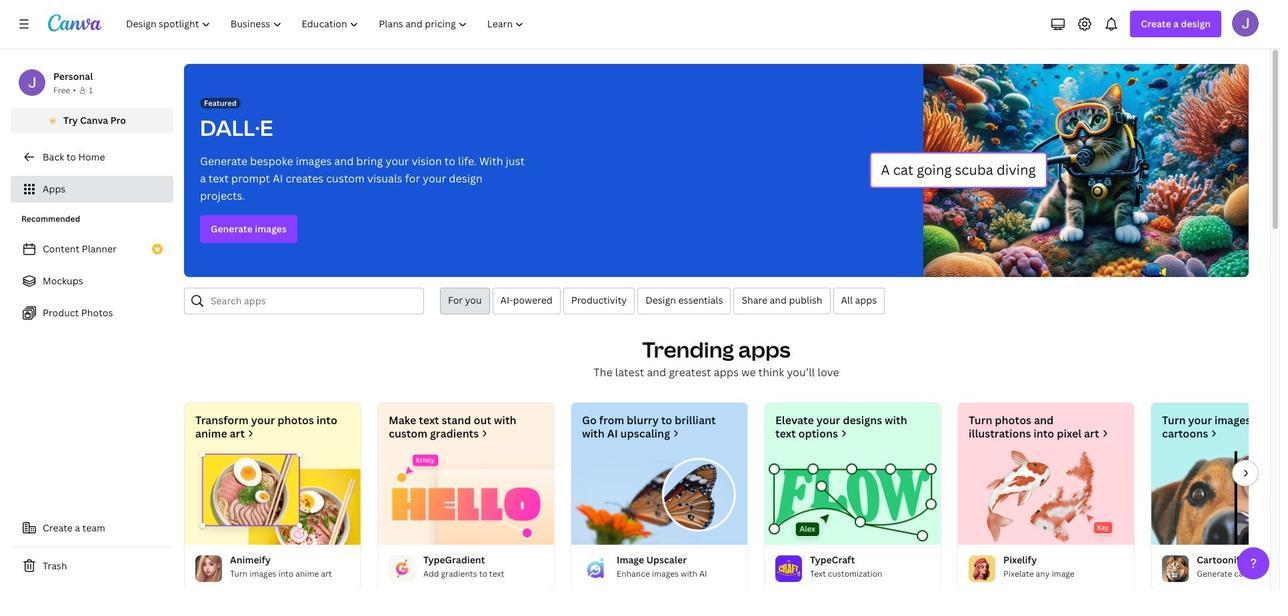 Task type: vqa. For each thing, say whether or not it's contained in the screenshot.
top Typegradient image
yes



Task type: describe. For each thing, give the bounding box(es) containing it.
typecraft image
[[776, 556, 802, 583]]

0 vertical spatial typegradient image
[[378, 451, 554, 545]]

0 vertical spatial pixelify image
[[958, 451, 1134, 545]]

1 vertical spatial cartoonify image
[[1162, 556, 1189, 583]]

typecraft image
[[765, 451, 941, 545]]

jacob simon image
[[1232, 10, 1259, 37]]

1 vertical spatial image upscaler image
[[582, 556, 609, 583]]

0 vertical spatial image upscaler image
[[572, 451, 748, 545]]

an image with a cursor next to a text box containing the prompt "a cat going scuba diving" to generate an image. the generated image of a cat doing scuba diving is behind the text box. image
[[870, 64, 1249, 277]]

animeify image
[[195, 556, 222, 583]]

Input field to search for apps search field
[[211, 289, 415, 314]]



Task type: locate. For each thing, give the bounding box(es) containing it.
0 vertical spatial cartoonify image
[[1152, 451, 1280, 545]]

image upscaler image
[[572, 451, 748, 545], [582, 556, 609, 583]]

animeify image
[[185, 451, 361, 545]]

typegradient image
[[378, 451, 554, 545], [389, 556, 415, 583]]

top level navigation element
[[117, 11, 536, 37]]

cartoonify image
[[1152, 451, 1280, 545], [1162, 556, 1189, 583]]

list
[[11, 236, 173, 327]]

pixelify image
[[958, 451, 1134, 545], [969, 556, 996, 583]]

1 vertical spatial typegradient image
[[389, 556, 415, 583]]

1 vertical spatial pixelify image
[[969, 556, 996, 583]]



